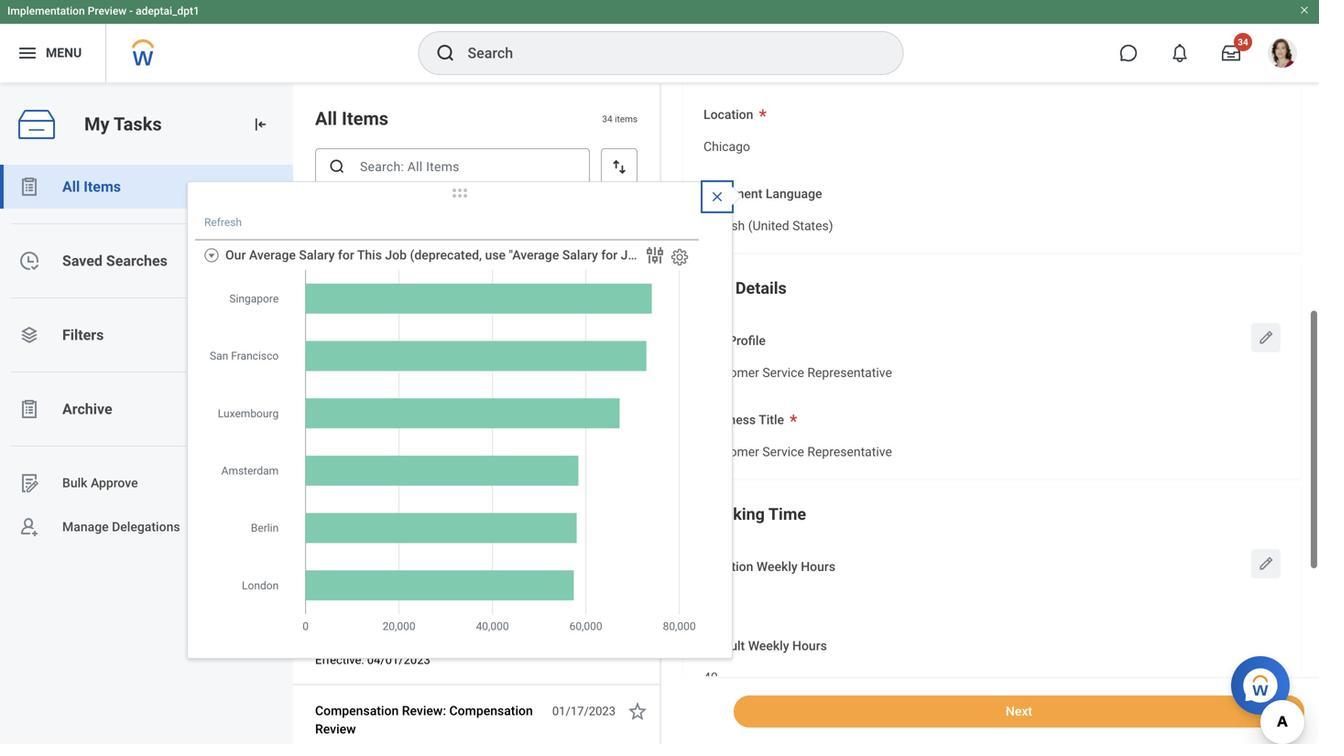 Task type: describe. For each thing, give the bounding box(es) containing it.
apprentice
[[323, 297, 385, 312]]

- inside review employee contracts: lena jung - apprentice office management on 08/08/2023
[[315, 297, 319, 312]]

0 vertical spatial 08/08/2023
[[552, 280, 616, 294]]

english
[[704, 218, 745, 233]]

items inside item list element
[[342, 108, 389, 130]]

job left configure and view chart data icon
[[621, 248, 643, 263]]

refresh
[[204, 216, 242, 229]]

our average salary for this job (deprecated, use "average salary for job profile") (do not use) dialog
[[187, 181, 769, 728]]

next
[[1006, 705, 1033, 720]]

34 items
[[602, 113, 638, 124]]

our average salary for this job (deprecated, use "average salary for job profile") (do not use)
[[225, 248, 769, 263]]

english (united states)
[[704, 218, 833, 233]]

English (United States) text field
[[704, 207, 833, 239]]

weekly for default
[[748, 639, 789, 654]]

this
[[357, 248, 382, 263]]

collapse image
[[204, 248, 220, 264]]

review: for global
[[402, 607, 446, 622]]

filters
[[62, 327, 104, 344]]

01/17/2023 for compensation review: compensation review
[[552, 705, 616, 719]]

offer for offer for job application: rachel pearson ‎- r-00201 customer service representative
[[315, 517, 345, 532]]

sort image
[[610, 158, 629, 176]]

my
[[84, 114, 110, 135]]

edit image
[[1257, 555, 1275, 574]]

offer for job application: sergio clayton ‎- r-00194 cloud engineer button
[[315, 443, 542, 483]]

support
[[489, 607, 535, 622]]

all items button
[[0, 165, 293, 209]]

document language
[[704, 187, 822, 202]]

saved searches button
[[0, 239, 293, 283]]

location element
[[704, 127, 750, 161]]

job inside offer for job application: sergio clayton ‎- r-00194 cloud engineer
[[367, 446, 389, 461]]

r- for 00194
[[369, 464, 381, 479]]

review inside review employee contracts: lena jung - apprentice office management on 08/08/2023
[[315, 279, 356, 294]]

next button
[[734, 696, 1305, 728]]

default weekly hours
[[704, 639, 827, 654]]

compensation for compensation review: global support leadership
[[315, 607, 399, 622]]

workday assistant region
[[1231, 650, 1297, 716]]

40 text field
[[704, 660, 718, 692]]

compensation for compensation review: compensation review
[[315, 704, 399, 719]]

00201
[[387, 536, 424, 551]]

bulk
[[62, 476, 88, 491]]

offer for job application: rachel pearson ‎- r-00201 customer service representative
[[315, 517, 530, 569]]

use
[[485, 248, 506, 263]]

review inside compensation review: compensation review
[[315, 722, 356, 738]]

40
[[704, 671, 718, 686]]

bulk approve link
[[0, 462, 293, 506]]

implementation
[[7, 5, 85, 17]]

default
[[704, 639, 745, 654]]

list containing all items
[[0, 165, 293, 550]]

preview
[[88, 5, 127, 17]]

for inside offer for job application: sergio clayton ‎- r-00194 cloud engineer
[[348, 446, 364, 461]]

items
[[615, 113, 638, 124]]

compensation review: global support leadership
[[315, 607, 535, 640]]

manage delegations link
[[0, 506, 293, 550]]

working
[[704, 505, 765, 525]]

working time
[[704, 505, 806, 525]]

all inside item list element
[[315, 108, 337, 130]]

offer for job application: rachel pearson ‎- r-00201 customer service representative button
[[315, 514, 542, 573]]

profile
[[729, 334, 766, 349]]

due:
[[315, 344, 339, 358]]

rachel
[[465, 517, 504, 532]]

business title element
[[704, 433, 892, 466]]

engineer
[[457, 464, 508, 479]]

34 button
[[1211, 33, 1252, 73]]

offer for job application: sergio clayton ‎- r-00194 cloud engineer
[[315, 446, 508, 479]]

for left configure and view chart data icon
[[601, 248, 618, 263]]

for left this
[[338, 248, 354, 263]]

representative for business title
[[808, 445, 892, 460]]

clipboard image
[[18, 176, 40, 198]]

saved
[[62, 252, 103, 270]]

delegations
[[112, 520, 180, 535]]

service for profile
[[763, 365, 804, 381]]

close environment banner image
[[1299, 5, 1310, 16]]

offer for offer for job application: sergio clayton ‎- r-00194 cloud engineer
[[315, 446, 344, 461]]

manage delegations
[[62, 520, 180, 535]]

"average
[[509, 248, 559, 263]]

clayton
[[315, 464, 358, 479]]

08/08/2023 inside review employee contracts: lena jung - apprentice office management on 08/08/2023
[[315, 316, 384, 331]]

saved searches
[[62, 252, 168, 270]]

notifications large image
[[1171, 44, 1189, 62]]

effective: 10/23/2023
[[315, 229, 430, 242]]

updated:
[[315, 395, 363, 409]]

adeptai_dpt1
[[136, 5, 200, 17]]

- inside menu "banner"
[[129, 5, 133, 17]]

r- for 00201
[[374, 536, 387, 551]]

(united
[[748, 218, 789, 233]]

document language element
[[704, 206, 833, 240]]

all items inside item list element
[[315, 108, 389, 130]]

inbox large image
[[1222, 44, 1241, 62]]

location for location
[[704, 107, 754, 122]]

review employee contracts: lena jung - apprentice office management on 08/08/2023 button
[[315, 276, 542, 334]]

user plus image
[[18, 517, 40, 539]]

(do
[[695, 248, 715, 263]]

profile logan mcneil image
[[1268, 38, 1297, 72]]

states)
[[793, 218, 833, 233]]

time
[[769, 505, 806, 525]]

star image for 01/17/2023
[[627, 701, 649, 723]]

configure and view chart data image
[[644, 245, 666, 267]]

08/10/2023
[[342, 344, 405, 358]]

10/23/2023
[[367, 229, 430, 242]]

default weekly hours element
[[704, 659, 718, 693]]

average
[[249, 248, 296, 263]]

manage
[[62, 520, 109, 535]]

review: for compensation
[[402, 704, 446, 719]]

on
[[505, 297, 519, 312]]

employee
[[359, 279, 415, 294]]

star image for due: 08/10/2023
[[627, 276, 649, 298]]

language
[[766, 187, 822, 202]]

transformation import image
[[251, 115, 269, 134]]

implementation preview -   adeptai_dpt1
[[7, 5, 200, 17]]

document
[[704, 187, 763, 202]]

Search Workday  search field
[[468, 33, 865, 73]]

justify image
[[16, 42, 38, 64]]



Task type: locate. For each thing, give the bounding box(es) containing it.
1 offer from the top
[[315, 446, 344, 461]]

service down rachel
[[487, 536, 530, 551]]

34 for 34
[[1238, 37, 1249, 48]]

approve
[[91, 476, 138, 491]]

representative inside offer for job application: rachel pearson ‎- r-00201 customer service representative
[[315, 554, 402, 569]]

2 01/17/2023 from the top
[[552, 705, 616, 719]]

items up search image
[[342, 108, 389, 130]]

for up pearson
[[348, 517, 364, 532]]

0 horizontal spatial items
[[84, 178, 121, 196]]

2 review: from the top
[[402, 704, 446, 719]]

1 vertical spatial 01/17/2023
[[552, 705, 616, 719]]

contracts:
[[418, 279, 478, 294]]

0 vertical spatial customer service representative text field
[[704, 354, 892, 386]]

1 salary from the left
[[299, 248, 335, 263]]

(deprecated,
[[410, 248, 482, 263]]

r- right clayton
[[369, 464, 381, 479]]

customer for job
[[704, 365, 759, 381]]

compensation
[[315, 607, 399, 622], [315, 704, 399, 719], [449, 704, 533, 719]]

0 vertical spatial customer
[[704, 365, 759, 381]]

2 vertical spatial service
[[487, 536, 530, 551]]

2 vertical spatial representative
[[315, 554, 402, 569]]

pearson
[[315, 536, 363, 551]]

0 vertical spatial r-
[[369, 464, 381, 479]]

1 horizontal spatial all
[[315, 108, 337, 130]]

effective: for effective: 04/01/2023
[[315, 654, 364, 667]]

item list element
[[293, 84, 662, 745]]

effective: down leadership
[[315, 654, 364, 667]]

1 vertical spatial customer service representative text field
[[704, 434, 892, 465]]

application:
[[392, 446, 460, 461], [392, 517, 461, 532]]

customer down business
[[704, 445, 759, 460]]

0 vertical spatial effective:
[[315, 229, 364, 242]]

all
[[315, 108, 337, 130], [62, 178, 80, 196]]

1 location from the top
[[704, 107, 754, 122]]

effective: up this
[[315, 229, 364, 242]]

01/17/2023 for compensation review: global support leadership
[[552, 608, 616, 622]]

all right clipboard image
[[62, 178, 80, 196]]

‎-
[[362, 464, 366, 479], [366, 536, 371, 551]]

tasks
[[114, 114, 162, 135]]

hours for default weekly hours
[[793, 639, 827, 654]]

application: for cloud
[[392, 446, 460, 461]]

weekly
[[757, 560, 798, 575], [748, 639, 789, 654]]

1 vertical spatial star image
[[627, 701, 649, 723]]

application: up cloud
[[392, 446, 460, 461]]

salary right average
[[299, 248, 335, 263]]

0 vertical spatial service
[[763, 365, 804, 381]]

representative inside job profile element
[[808, 365, 892, 381]]

hours down time
[[801, 560, 836, 575]]

hours right the default
[[793, 639, 827, 654]]

move modal image
[[442, 182, 478, 204]]

08/08/2023 down apprentice on the left top of the page
[[315, 316, 384, 331]]

0 vertical spatial 01/17/2023
[[552, 608, 616, 622]]

customer inside offer for job application: rachel pearson ‎- r-00201 customer service representative
[[427, 536, 484, 551]]

01/24/2023
[[552, 518, 616, 532]]

job inside offer for job application: rachel pearson ‎- r-00201 customer service representative
[[368, 517, 389, 532]]

refresh link
[[204, 216, 242, 229]]

filters button
[[0, 313, 293, 357]]

offer
[[315, 446, 344, 461], [315, 517, 345, 532]]

0 vertical spatial application:
[[392, 446, 460, 461]]

customer inside job profile element
[[704, 365, 759, 381]]

34 inside button
[[1238, 37, 1249, 48]]

customer inside business title element
[[704, 445, 759, 460]]

all items up search image
[[315, 108, 389, 130]]

‎- inside offer for job application: rachel pearson ‎- r-00201 customer service representative
[[366, 536, 371, 551]]

review: down 04/01/2023
[[402, 704, 446, 719]]

1 vertical spatial offer
[[315, 517, 345, 532]]

business
[[704, 413, 756, 428]]

cloud
[[421, 464, 454, 479]]

job profile element
[[704, 353, 892, 387]]

customer service representative for profile
[[704, 365, 892, 381]]

offer inside offer for job application: rachel pearson ‎- r-00201 customer service representative
[[315, 517, 345, 532]]

1 vertical spatial location
[[704, 560, 754, 575]]

clock check image
[[18, 250, 40, 272]]

2 review from the top
[[315, 722, 356, 738]]

2 vertical spatial effective:
[[315, 654, 364, 667]]

10/19/2023
[[366, 395, 429, 409]]

weekly down time
[[757, 560, 798, 575]]

bulk approve
[[62, 476, 138, 491]]

job down 10/23/2023
[[385, 248, 407, 263]]

2 effective: from the top
[[315, 370, 364, 383]]

rename image
[[18, 473, 40, 495]]

1 vertical spatial all items
[[62, 178, 121, 196]]

profile")
[[646, 248, 692, 263]]

customer
[[704, 365, 759, 381], [704, 445, 759, 460], [427, 536, 484, 551]]

edit image
[[1257, 329, 1275, 347]]

global
[[449, 607, 486, 622]]

effective: 08/08/2023
[[315, 370, 430, 383]]

‎- inside offer for job application: sergio clayton ‎- r-00194 cloud engineer
[[362, 464, 366, 479]]

1 horizontal spatial salary
[[562, 248, 598, 263]]

not
[[718, 248, 739, 263]]

weekly for location
[[757, 560, 798, 575]]

representative inside business title element
[[808, 445, 892, 460]]

compensation review: global support leadership button
[[315, 604, 542, 644]]

effective:
[[315, 229, 364, 242], [315, 370, 364, 383], [315, 654, 364, 667]]

‎- for pearson
[[366, 536, 371, 551]]

compensation review: compensation review
[[315, 704, 533, 738]]

3 effective: from the top
[[315, 654, 364, 667]]

service for title
[[763, 445, 804, 460]]

1 horizontal spatial all items
[[315, 108, 389, 130]]

review: inside "compensation review: global support leadership"
[[402, 607, 446, 622]]

service down title
[[763, 445, 804, 460]]

configure image
[[670, 247, 690, 267]]

- left apprentice on the left top of the page
[[315, 297, 319, 312]]

service down profile
[[763, 365, 804, 381]]

salary
[[299, 248, 335, 263], [562, 248, 598, 263]]

leadership
[[315, 625, 379, 640]]

application: up "00201"
[[392, 517, 461, 532]]

job up "00201"
[[368, 517, 389, 532]]

Chicago text field
[[704, 128, 750, 160]]

customer service representative
[[704, 365, 892, 381], [704, 445, 892, 460]]

compensation review: compensation review button
[[315, 701, 542, 741]]

effective: for effective: 08/08/2023
[[315, 370, 364, 383]]

updated: 10/19/2023
[[315, 395, 429, 409]]

location up the chicago text field at the right top of the page
[[704, 107, 754, 122]]

1 vertical spatial ‎-
[[366, 536, 371, 551]]

weekly right the default
[[748, 639, 789, 654]]

0 vertical spatial customer service representative
[[704, 365, 892, 381]]

star image
[[627, 276, 649, 298], [627, 701, 649, 723]]

archive
[[62, 401, 112, 418]]

0 vertical spatial 34
[[1238, 37, 1249, 48]]

menu button
[[0, 24, 106, 82]]

job left profile
[[704, 334, 725, 349]]

offer inside offer for job application: sergio clayton ‎- r-00194 cloud engineer
[[315, 446, 344, 461]]

0 vertical spatial items
[[342, 108, 389, 130]]

0 vertical spatial offer
[[315, 446, 344, 461]]

business title
[[704, 413, 784, 428]]

0 horizontal spatial all
[[62, 178, 80, 196]]

1 vertical spatial 34
[[602, 113, 613, 124]]

perspective image
[[18, 324, 40, 346]]

0 horizontal spatial -
[[129, 5, 133, 17]]

menu
[[46, 45, 82, 61]]

details
[[736, 279, 787, 298]]

1 vertical spatial 08/08/2023
[[315, 316, 384, 331]]

review:
[[402, 607, 446, 622], [402, 704, 446, 719]]

1 vertical spatial review:
[[402, 704, 446, 719]]

application: inside offer for job application: rachel pearson ‎- r-00201 customer service representative
[[392, 517, 461, 532]]

items inside button
[[84, 178, 121, 196]]

menu banner
[[0, 0, 1319, 82]]

salary right "average
[[562, 248, 598, 263]]

my tasks
[[84, 114, 162, 135]]

1 horizontal spatial -
[[315, 297, 319, 312]]

1 horizontal spatial items
[[342, 108, 389, 130]]

service inside job profile element
[[763, 365, 804, 381]]

1 effective: from the top
[[315, 229, 364, 242]]

2 vertical spatial 08/08/2023
[[367, 370, 430, 383]]

chicago
[[704, 139, 750, 154]]

1 vertical spatial application:
[[392, 517, 461, 532]]

08/08/2023
[[552, 280, 616, 294], [315, 316, 384, 331], [367, 370, 430, 383]]

location
[[704, 107, 754, 122], [704, 560, 754, 575]]

r- inside offer for job application: sergio clayton ‎- r-00194 cloud engineer
[[369, 464, 381, 479]]

08/08/2023 right jung
[[552, 280, 616, 294]]

2 vertical spatial customer
[[427, 536, 484, 551]]

‎- right clayton
[[362, 464, 366, 479]]

lena
[[481, 279, 509, 294]]

2 offer from the top
[[315, 517, 345, 532]]

customer service representative text field for job profile
[[704, 354, 892, 386]]

34 inside item list element
[[602, 113, 613, 124]]

Search: All Items text field
[[315, 148, 590, 185]]

compensation inside "compensation review: global support leadership"
[[315, 607, 399, 622]]

customer service representative for title
[[704, 445, 892, 460]]

1 horizontal spatial 34
[[1238, 37, 1249, 48]]

customer service representative down title
[[704, 445, 892, 460]]

1 vertical spatial customer
[[704, 445, 759, 460]]

review up apprentice on the left top of the page
[[315, 279, 356, 294]]

1 customer service representative text field from the top
[[704, 354, 892, 386]]

0 vertical spatial hours
[[801, 560, 836, 575]]

all items inside button
[[62, 178, 121, 196]]

1 vertical spatial review
[[315, 722, 356, 738]]

34
[[1238, 37, 1249, 48], [602, 113, 613, 124]]

1 vertical spatial customer service representative
[[704, 445, 892, 460]]

searches
[[106, 252, 168, 270]]

application: for customer
[[392, 517, 461, 532]]

effective: for effective: 10/23/2023
[[315, 229, 364, 242]]

0 vertical spatial -
[[129, 5, 133, 17]]

all up search image
[[315, 108, 337, 130]]

customer service representative text field for business title
[[704, 434, 892, 465]]

all items
[[315, 108, 389, 130], [62, 178, 121, 196]]

my tasks element
[[0, 84, 293, 745]]

‎- right pearson
[[366, 536, 371, 551]]

2 customer service representative text field from the top
[[704, 434, 892, 465]]

1 vertical spatial service
[[763, 445, 804, 460]]

location weekly hours
[[704, 560, 836, 575]]

1 vertical spatial representative
[[808, 445, 892, 460]]

sergio
[[463, 446, 500, 461]]

1 vertical spatial -
[[315, 297, 319, 312]]

‎- for clayton
[[362, 464, 366, 479]]

location inside working time element
[[704, 560, 754, 575]]

job profile
[[704, 334, 766, 349]]

2 location from the top
[[704, 560, 754, 575]]

0 vertical spatial location
[[704, 107, 754, 122]]

0 vertical spatial representative
[[808, 365, 892, 381]]

r- right pearson
[[374, 536, 387, 551]]

customer service representative up title
[[704, 365, 892, 381]]

job up "00194"
[[367, 446, 389, 461]]

1 vertical spatial items
[[84, 178, 121, 196]]

r- inside offer for job application: rachel pearson ‎- r-00201 customer service representative
[[374, 536, 387, 551]]

0 vertical spatial review
[[315, 279, 356, 294]]

review down effective: 04/01/2023
[[315, 722, 356, 738]]

0 vertical spatial review:
[[402, 607, 446, 622]]

job down not
[[704, 279, 731, 298]]

working time element
[[684, 488, 1301, 745]]

1 01/17/2023 from the top
[[552, 608, 616, 622]]

01/26/2023
[[552, 447, 616, 460]]

1 review from the top
[[315, 279, 356, 294]]

2 star image from the top
[[627, 701, 649, 723]]

04/01/2023
[[367, 654, 430, 667]]

customer for business
[[704, 445, 759, 460]]

location for location weekly hours
[[704, 560, 754, 575]]

1 review: from the top
[[402, 607, 446, 622]]

customer down job profile
[[704, 365, 759, 381]]

items down my
[[84, 178, 121, 196]]

1 star image from the top
[[627, 276, 649, 298]]

review: inside compensation review: compensation review
[[402, 704, 446, 719]]

location down the working
[[704, 560, 754, 575]]

application: inside offer for job application: sergio clayton ‎- r-00194 cloud engineer
[[392, 446, 460, 461]]

01/17/2023
[[552, 608, 616, 622], [552, 705, 616, 719]]

0 vertical spatial weekly
[[757, 560, 798, 575]]

our
[[225, 248, 246, 263]]

review: left global
[[402, 607, 446, 622]]

1 vertical spatial effective:
[[315, 370, 364, 383]]

due: 08/10/2023
[[315, 344, 405, 358]]

review employee contracts: lena jung - apprentice office management on 08/08/2023
[[315, 279, 541, 331]]

for inside offer for job application: rachel pearson ‎- r-00201 customer service representative
[[348, 517, 364, 532]]

0 horizontal spatial 34
[[602, 113, 613, 124]]

job details element
[[684, 262, 1301, 479]]

1 vertical spatial r-
[[374, 536, 387, 551]]

2 customer service representative from the top
[[704, 445, 892, 460]]

service
[[763, 365, 804, 381], [763, 445, 804, 460], [487, 536, 530, 551]]

customer down rachel
[[427, 536, 484, 551]]

34 left items
[[602, 113, 613, 124]]

1 customer service representative from the top
[[704, 365, 892, 381]]

0 vertical spatial all items
[[315, 108, 389, 130]]

representative for job profile
[[808, 365, 892, 381]]

all items right clipboard image
[[62, 178, 121, 196]]

review
[[315, 279, 356, 294], [315, 722, 356, 738]]

office
[[388, 297, 422, 312]]

jung
[[512, 279, 541, 294]]

service inside business title element
[[763, 445, 804, 460]]

archive button
[[0, 388, 293, 432]]

close view related information image
[[710, 189, 725, 204]]

title
[[759, 413, 784, 428]]

08/08/2023 up the 10/19/2023
[[367, 370, 430, 383]]

clipboard image
[[18, 399, 40, 421]]

0 vertical spatial ‎-
[[362, 464, 366, 479]]

all inside button
[[62, 178, 80, 196]]

34 left profile logan mcneil icon
[[1238, 37, 1249, 48]]

search image
[[435, 42, 457, 64]]

offer up clayton
[[315, 446, 344, 461]]

job
[[385, 248, 407, 263], [621, 248, 643, 263], [704, 279, 731, 298], [704, 334, 725, 349], [367, 446, 389, 461], [368, 517, 389, 532]]

Customer Service Representative text field
[[704, 354, 892, 386], [704, 434, 892, 465]]

offer up pearson
[[315, 517, 345, 532]]

customer service representative text field up title
[[704, 354, 892, 386]]

- right preview
[[129, 5, 133, 17]]

2 salary from the left
[[562, 248, 598, 263]]

customer service representative text field down title
[[704, 434, 892, 465]]

0 vertical spatial star image
[[627, 276, 649, 298]]

0 horizontal spatial all items
[[62, 178, 121, 196]]

0 vertical spatial all
[[315, 108, 337, 130]]

for up clayton
[[348, 446, 364, 461]]

job details
[[704, 279, 787, 298]]

list
[[0, 165, 293, 550]]

1 vertical spatial weekly
[[748, 639, 789, 654]]

effective: up updated:
[[315, 370, 364, 383]]

0 horizontal spatial salary
[[299, 248, 335, 263]]

hours for location weekly hours
[[801, 560, 836, 575]]

1 vertical spatial hours
[[793, 639, 827, 654]]

34 for 34 items
[[602, 113, 613, 124]]

use)
[[742, 248, 769, 263]]

effective: 04/01/2023
[[315, 654, 430, 667]]

search image
[[328, 158, 346, 176]]

service inside offer for job application: rachel pearson ‎- r-00201 customer service representative
[[487, 536, 530, 551]]

1 vertical spatial all
[[62, 178, 80, 196]]



Task type: vqa. For each thing, say whether or not it's contained in the screenshot.
Skills
no



